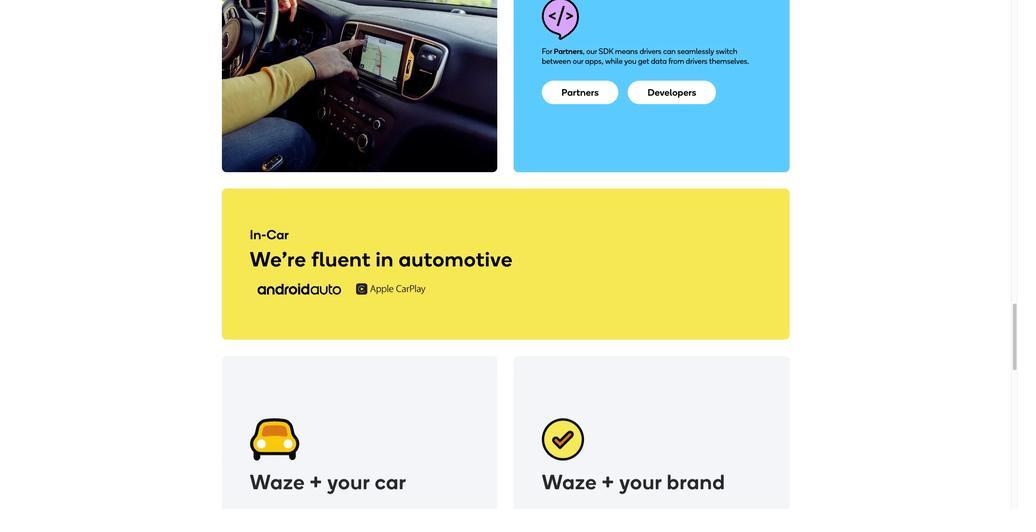 Task type: locate. For each thing, give the bounding box(es) containing it.
0 horizontal spatial waze
[[250, 468, 305, 492]]

apps,
[[586, 57, 604, 66]]

you
[[625, 57, 637, 66]]

1 horizontal spatial your
[[620, 468, 663, 492]]

1 + from the left
[[310, 468, 323, 492]]

0 vertical spatial drivers
[[640, 47, 662, 56]]

partners up between
[[554, 47, 583, 56]]

in-
[[250, 227, 267, 243]]

waze + your brand
[[542, 468, 726, 492]]

1 horizontal spatial drivers
[[686, 57, 708, 66]]

1 vertical spatial our
[[573, 57, 584, 66]]

our
[[587, 47, 597, 56], [573, 57, 584, 66]]

can
[[664, 47, 676, 56]]

waze for waze + your car
[[250, 468, 305, 492]]

1 horizontal spatial +
[[602, 468, 615, 492]]

fluent
[[312, 247, 371, 272]]

our right ,
[[587, 47, 597, 56]]

between
[[542, 57, 571, 66]]

1 waze from the left
[[250, 468, 305, 492]]

your
[[328, 468, 370, 492], [620, 468, 663, 492]]

in
[[376, 247, 394, 272]]

drivers up get
[[640, 47, 662, 56]]

your for brand
[[620, 468, 663, 492]]

0 vertical spatial our
[[587, 47, 597, 56]]

2 + from the left
[[602, 468, 615, 492]]

2 waze from the left
[[542, 468, 598, 492]]

partners
[[554, 47, 583, 56], [562, 87, 599, 98]]

1 horizontal spatial waze
[[542, 468, 598, 492]]

our down ,
[[573, 57, 584, 66]]

1 vertical spatial drivers
[[686, 57, 708, 66]]

sdk
[[599, 47, 614, 56]]

waze
[[250, 468, 305, 492], [542, 468, 598, 492]]

drivers
[[640, 47, 662, 56], [686, 57, 708, 66]]

we're
[[250, 247, 307, 272]]

0 vertical spatial partners
[[554, 47, 583, 56]]

+ for car
[[310, 468, 323, 492]]

0 horizontal spatial your
[[328, 468, 370, 492]]

+
[[310, 468, 323, 492], [602, 468, 615, 492]]

data
[[651, 57, 667, 66]]

waze + your car
[[250, 468, 407, 492]]

2 your from the left
[[620, 468, 663, 492]]

0 horizontal spatial drivers
[[640, 47, 662, 56]]

partners down apps,
[[562, 87, 599, 98]]

car
[[375, 468, 407, 492]]

automotive
[[399, 247, 513, 272]]

brand
[[667, 468, 726, 492]]

, our sdk means drivers can seamlessly switch between our apps, while you get data from drivers themselves.
[[542, 47, 750, 66]]

drivers down seamlessly
[[686, 57, 708, 66]]

1 your from the left
[[328, 468, 370, 492]]

0 horizontal spatial +
[[310, 468, 323, 492]]

partners link
[[542, 81, 619, 104]]



Task type: vqa. For each thing, say whether or not it's contained in the screenshot.
seamlessly
yes



Task type: describe. For each thing, give the bounding box(es) containing it.
seamlessly
[[678, 47, 715, 56]]

means
[[616, 47, 639, 56]]

for partners
[[542, 47, 583, 56]]

0 horizontal spatial our
[[573, 57, 584, 66]]

your for car
[[328, 468, 370, 492]]

switch
[[716, 47, 738, 56]]

+ for brand
[[602, 468, 615, 492]]

car
[[267, 227, 289, 243]]

waze for waze + your brand
[[542, 468, 598, 492]]

from
[[669, 57, 685, 66]]

while
[[606, 57, 623, 66]]

1 horizontal spatial our
[[587, 47, 597, 56]]

in-car we're fluent in automotive
[[250, 227, 513, 272]]

,
[[583, 47, 585, 56]]

developers link
[[628, 81, 717, 104]]

1 vertical spatial partners
[[562, 87, 599, 98]]

for
[[542, 47, 553, 56]]

themselves.
[[710, 57, 750, 66]]

get
[[639, 57, 650, 66]]

developers
[[648, 87, 697, 98]]



